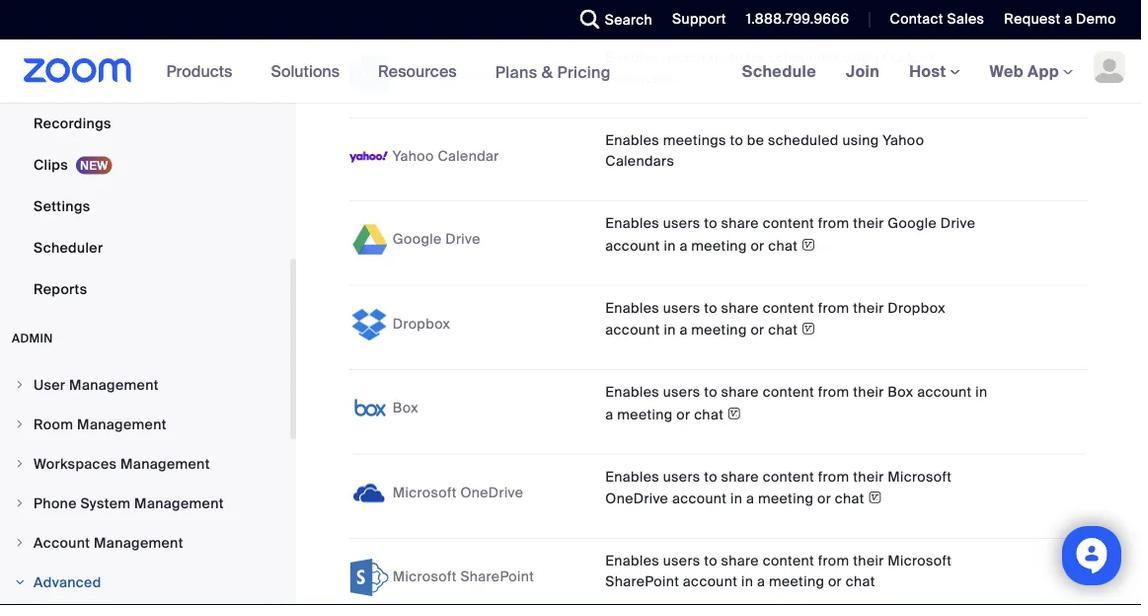 Task type: vqa. For each thing, say whether or not it's contained in the screenshot.


Task type: describe. For each thing, give the bounding box(es) containing it.
meetings navigation
[[728, 40, 1142, 104]]

right image inside advanced menu item
[[14, 577, 26, 589]]

0 horizontal spatial dropbox
[[393, 315, 451, 333]]

chat for sharepoint
[[846, 573, 876, 592]]

&
[[542, 61, 553, 82]]

web
[[990, 61, 1024, 81]]

or for enables users to share content from their microsoft onedrive account in a meeting or chat
[[818, 491, 832, 509]]

meeting for enables users to share content from their microsoft sharepoint account in a meeting or chat
[[769, 573, 825, 592]]

share for enables users to share content from their box account in a meeting or chat
[[722, 384, 759, 402]]

banner containing products
[[0, 40, 1142, 104]]

in for enables users to share content from their microsoft onedrive account in a meeting or chat
[[731, 491, 743, 509]]

web app button
[[990, 61, 1074, 81]]

account for enables users to share content from their microsoft sharepoint account in a meeting or chat
[[683, 573, 738, 592]]

be for yahoo
[[747, 132, 765, 150]]

calendars for enables meetings to be scheduled using outlook calendars
[[606, 70, 675, 88]]

right image for phone
[[14, 498, 26, 510]]

in for enables users to share content from their google drive account in a meeting or chat
[[664, 237, 676, 255]]

enables for enables users to share content from their box account in a meeting or chat
[[606, 384, 660, 402]]

0 horizontal spatial sharepoint
[[461, 568, 535, 587]]

web app
[[990, 61, 1060, 81]]

reports link
[[0, 270, 290, 309]]

microsoft sharepoint
[[393, 568, 535, 587]]

search button
[[566, 0, 658, 40]]

0 horizontal spatial yahoo
[[393, 148, 434, 166]]

enables users to share content from their box account in a meeting or chat
[[606, 384, 988, 424]]

in for enables users to share content from their microsoft sharepoint account in a meeting or chat
[[742, 573, 754, 592]]

sales
[[948, 10, 985, 28]]

advanced menu item
[[0, 564, 290, 601]]

a inside the enables users to share content from their google drive account in a meeting or chat
[[680, 237, 688, 255]]

right image for workspaces
[[14, 458, 26, 470]]

chat for onedrive
[[835, 491, 865, 509]]

microsoft onedrive image
[[350, 474, 389, 514]]

microsoft sharepoint image
[[350, 559, 389, 598]]

contact
[[890, 10, 944, 28]]

onedrive inside enables users to share content from their microsoft onedrive account in a meeting or chat
[[606, 491, 669, 509]]

search
[[605, 10, 653, 29]]

or for enables users to share content from their microsoft sharepoint account in a meeting or chat
[[829, 573, 842, 592]]

account inside enables users to share content from their dropbox account in a meeting or chat
[[606, 322, 660, 340]]

admin menu menu
[[0, 366, 290, 605]]

chat inside enables users to share content from their dropbox account in a meeting or chat
[[769, 322, 798, 340]]

in inside enables users to share content from their dropbox account in a meeting or chat
[[664, 322, 676, 340]]

account management menu item
[[0, 524, 290, 562]]

phone system management
[[34, 494, 224, 513]]

right image for room
[[14, 419, 26, 431]]

from for enables users to share content from their microsoft onedrive account in a meeting or chat
[[819, 468, 850, 487]]

to for enables meetings to be scheduled using outlook calendars
[[730, 49, 744, 67]]

account for enables users to share content from their microsoft onedrive account in a meeting or chat
[[672, 491, 727, 509]]

meetings for enables meetings to be scheduled using yahoo calendars
[[663, 132, 727, 150]]

from for enables users to share content from their google drive account in a meeting or chat
[[819, 215, 850, 233]]

settings
[[34, 197, 90, 215]]

drive inside the enables users to share content from their google drive account in a meeting or chat
[[941, 215, 976, 233]]

using for outlook
[[843, 49, 880, 67]]

user management menu item
[[0, 366, 290, 404]]

recordings
[[34, 114, 111, 132]]

enables users to share content from their microsoft onedrive account in a meeting or chat
[[606, 468, 952, 509]]

meeting for enables users to share content from their microsoft onedrive account in a meeting or chat
[[758, 491, 814, 509]]

management for workspaces management
[[120, 455, 210, 473]]

content for enables users to share content from their microsoft sharepoint account in a meeting or chat
[[763, 553, 815, 571]]

from for enables users to share content from their box account in a meeting or chat
[[819, 384, 850, 402]]

join
[[846, 61, 880, 81]]

their for enables users to share content from their google drive account in a meeting or chat
[[854, 215, 884, 233]]

to for enables users to share content from their box account in a meeting or chat
[[704, 384, 718, 402]]

scheduler
[[34, 239, 103, 257]]

version image for dropbox
[[802, 319, 816, 340]]

request a demo
[[1005, 10, 1117, 28]]

room management menu item
[[0, 406, 290, 443]]

users for enables users to share content from their google drive account in a meeting or chat
[[663, 215, 701, 233]]

recordings link
[[0, 104, 290, 143]]

system
[[80, 494, 131, 513]]

share for enables users to share content from their microsoft sharepoint account in a meeting or chat
[[722, 553, 759, 571]]

room
[[34, 415, 73, 434]]

google inside the enables users to share content from their google drive account in a meeting or chat
[[888, 215, 937, 233]]

microsoft inside enables users to share content from their microsoft onedrive account in a meeting or chat
[[888, 468, 952, 487]]

google drive
[[393, 231, 481, 249]]

from for enables users to share content from their dropbox account in a meeting or chat
[[819, 299, 850, 318]]

plans & pricing
[[495, 61, 611, 82]]

product information navigation
[[152, 40, 626, 104]]

enables users to share content from their dropbox account in a meeting or chat application
[[606, 298, 1088, 341]]

users for enables users to share content from their microsoft sharepoint account in a meeting or chat
[[663, 553, 701, 571]]

management for account management
[[94, 534, 183, 552]]

demo
[[1077, 10, 1117, 28]]

a inside 'enables users to share content from their box account in a meeting or chat'
[[606, 406, 614, 424]]

resources
[[378, 61, 457, 81]]

content for enables users to share content from their box account in a meeting or chat
[[763, 384, 815, 402]]

or for enables users to share content from their google drive account in a meeting or chat
[[751, 237, 765, 255]]

enables for enables users to share content from their google drive account in a meeting or chat
[[606, 215, 660, 233]]

enables meetings to be scheduled using outlook calendars
[[606, 49, 936, 88]]

microsoft inside the enables users to share content from their microsoft sharepoint account in a meeting or chat
[[888, 553, 952, 571]]

enables for enables meetings to be scheduled using outlook calendars
[[606, 49, 660, 67]]

a inside enables users to share content from their microsoft onedrive account in a meeting or chat
[[747, 491, 755, 509]]

user management
[[34, 376, 159, 394]]

outlook calendar image
[[350, 55, 389, 95]]

account inside 'enables users to share content from their box account in a meeting or chat'
[[918, 384, 972, 402]]

products button
[[167, 40, 241, 103]]

using for yahoo
[[843, 132, 880, 150]]

share for enables users to share content from their dropbox account in a meeting or chat
[[722, 299, 759, 318]]

account management
[[34, 534, 183, 552]]

enables for enables users to share content from their microsoft onedrive account in a meeting or chat
[[606, 468, 660, 487]]

resources button
[[378, 40, 466, 103]]

meeting inside 'enables users to share content from their box account in a meeting or chat'
[[618, 406, 673, 424]]

room management
[[34, 415, 167, 434]]

microsoft onedrive
[[393, 484, 524, 502]]

host button
[[910, 61, 960, 81]]

calendars for enables meetings to be scheduled using yahoo calendars
[[606, 153, 675, 171]]



Task type: locate. For each thing, give the bounding box(es) containing it.
their for enables users to share content from their microsoft sharepoint account in a meeting or chat
[[854, 553, 884, 571]]

scheduled for outlook
[[768, 49, 839, 67]]

1 right image from the top
[[14, 419, 26, 431]]

to for enables meetings to be scheduled using yahoo calendars
[[730, 132, 744, 150]]

share for enables users to share content from their microsoft onedrive account in a meeting or chat
[[722, 468, 759, 487]]

3 users from the top
[[663, 384, 701, 402]]

scheduled
[[768, 49, 839, 67], [768, 132, 839, 150]]

0 vertical spatial calendars
[[606, 70, 675, 88]]

content for enables users to share content from their dropbox account in a meeting or chat
[[763, 299, 815, 318]]

4 right image from the top
[[14, 537, 26, 549]]

4 enables from the top
[[606, 299, 660, 318]]

enables inside the enables users to share content from their google drive account in a meeting or chat
[[606, 215, 660, 233]]

1 their from the top
[[854, 215, 884, 233]]

account for enables users to share content from their google drive account in a meeting or chat
[[606, 237, 660, 255]]

from inside enables users to share content from their dropbox account in a meeting or chat
[[819, 299, 850, 318]]

account inside the enables users to share content from their google drive account in a meeting or chat
[[606, 237, 660, 255]]

profile picture image
[[1094, 51, 1126, 83]]

users inside the enables users to share content from their google drive account in a meeting or chat
[[663, 215, 701, 233]]

1 calendars from the top
[[606, 70, 675, 88]]

enables inside enables meetings to be scheduled using yahoo calendars
[[606, 132, 660, 150]]

account inside enables users to share content from their microsoft onedrive account in a meeting or chat
[[672, 491, 727, 509]]

1 horizontal spatial outlook
[[883, 49, 936, 67]]

to inside enables meetings to be scheduled using yahoo calendars
[[730, 132, 744, 150]]

solutions button
[[271, 40, 349, 103]]

or inside the enables users to share content from their microsoft sharepoint account in a meeting or chat
[[829, 573, 842, 592]]

users for enables users to share content from their dropbox account in a meeting or chat
[[663, 299, 701, 318]]

their for enables users to share content from their dropbox account in a meeting or chat
[[854, 299, 884, 318]]

0 vertical spatial be
[[747, 49, 765, 67]]

yahoo calendar
[[393, 148, 499, 166]]

pricing
[[557, 61, 611, 82]]

from down enables users to share content from their microsoft onedrive account in a meeting or chat application
[[819, 553, 850, 571]]

calendars inside enables meetings to be scheduled using outlook calendars
[[606, 70, 675, 88]]

1 meetings from the top
[[663, 49, 727, 67]]

users inside enables users to share content from their microsoft onedrive account in a meeting or chat
[[663, 468, 701, 487]]

enables users to share content from their microsoft onedrive account in a meeting or chat application
[[606, 467, 1088, 510]]

3 enables from the top
[[606, 215, 660, 233]]

scheduled inside enables meetings to be scheduled using outlook calendars
[[768, 49, 839, 67]]

to
[[730, 49, 744, 67], [730, 132, 744, 150], [704, 215, 718, 233], [704, 299, 718, 318], [704, 384, 718, 402], [704, 468, 718, 487], [704, 553, 718, 571]]

be inside enables meetings to be scheduled using yahoo calendars
[[747, 132, 765, 150]]

yahoo calendar image
[[350, 138, 389, 177]]

1 enables from the top
[[606, 49, 660, 67]]

share down 'enables users to share content from their box account in a meeting or chat'
[[722, 468, 759, 487]]

1.888.799.9666 button
[[732, 0, 855, 40], [746, 10, 850, 28]]

yahoo right yahoo calendar icon
[[393, 148, 434, 166]]

clips link
[[0, 145, 290, 185]]

to inside the enables users to share content from their google drive account in a meeting or chat
[[704, 215, 718, 233]]

side navigation navigation
[[0, 0, 296, 605]]

version image inside enables users to share content from their google drive account in a meeting or chat application
[[802, 235, 816, 255]]

2 their from the top
[[854, 299, 884, 318]]

content inside enables users to share content from their dropbox account in a meeting or chat
[[763, 299, 815, 318]]

content inside enables users to share content from their microsoft onedrive account in a meeting or chat
[[763, 468, 815, 487]]

account
[[606, 237, 660, 255], [606, 322, 660, 340], [918, 384, 972, 402], [672, 491, 727, 509], [683, 573, 738, 592]]

in inside enables users to share content from their microsoft onedrive account in a meeting or chat
[[731, 491, 743, 509]]

their inside the enables users to share content from their microsoft sharepoint account in a meeting or chat
[[854, 553, 884, 571]]

1 vertical spatial scheduled
[[768, 132, 839, 150]]

share for enables users to share content from their google drive account in a meeting or chat
[[722, 215, 759, 233]]

using inside enables meetings to be scheduled using yahoo calendars
[[843, 132, 880, 150]]

content down 'enables users to share content from their box account in a meeting or chat'
[[763, 468, 815, 487]]

content down enables meetings to be scheduled using yahoo calendars
[[763, 215, 815, 233]]

scheduled for yahoo
[[768, 132, 839, 150]]

using left host
[[843, 49, 880, 67]]

1 vertical spatial using
[[843, 132, 880, 150]]

1 using from the top
[[843, 49, 880, 67]]

enables users to share content from their dropbox account in a meeting or chat
[[606, 299, 946, 340]]

outlook down contact
[[883, 49, 936, 67]]

management down workspaces management menu item
[[134, 494, 224, 513]]

zoom logo image
[[24, 58, 132, 83]]

3 share from the top
[[722, 384, 759, 402]]

right image inside account management menu item
[[14, 537, 26, 549]]

2 scheduled from the top
[[768, 132, 839, 150]]

their
[[854, 215, 884, 233], [854, 299, 884, 318], [854, 384, 884, 402], [854, 468, 884, 487], [854, 553, 884, 571]]

box right box icon
[[393, 399, 419, 418]]

meetings for enables meetings to be scheduled using outlook calendars
[[663, 49, 727, 67]]

enables for enables meetings to be scheduled using yahoo calendars
[[606, 132, 660, 150]]

workspaces
[[34, 455, 117, 473]]

to for enables users to share content from their microsoft onedrive account in a meeting or chat
[[704, 468, 718, 487]]

host
[[910, 61, 951, 81]]

3 content from the top
[[763, 384, 815, 402]]

3 from from the top
[[819, 384, 850, 402]]

calendar
[[449, 65, 511, 83], [438, 148, 499, 166]]

support link
[[658, 0, 732, 40], [673, 10, 727, 28]]

1 vertical spatial calendar
[[438, 148, 499, 166]]

1 share from the top
[[722, 215, 759, 233]]

0 horizontal spatial google
[[393, 231, 442, 249]]

meetings
[[663, 49, 727, 67], [663, 132, 727, 150]]

to inside enables users to share content from their dropbox account in a meeting or chat
[[704, 299, 718, 318]]

dropbox
[[888, 299, 946, 318], [393, 315, 451, 333]]

chat
[[769, 237, 798, 255], [769, 322, 798, 340], [694, 406, 724, 424], [835, 491, 865, 509], [846, 573, 876, 592]]

0 horizontal spatial drive
[[446, 231, 481, 249]]

from up the enables users to share content from their dropbox account in a meeting or chat application
[[819, 215, 850, 233]]

sharepoint
[[461, 568, 535, 587], [606, 573, 680, 592]]

content down the enables users to share content from their google drive account in a meeting or chat
[[763, 299, 815, 318]]

content for enables users to share content from their microsoft onedrive account in a meeting or chat
[[763, 468, 815, 487]]

their up the enables users to share content from their dropbox account in a meeting or chat application
[[854, 215, 884, 233]]

meeting inside the enables users to share content from their google drive account in a meeting or chat
[[692, 237, 747, 255]]

their for enables users to share content from their box account in a meeting or chat
[[854, 384, 884, 402]]

4 users from the top
[[663, 468, 701, 487]]

4 their from the top
[[854, 468, 884, 487]]

yahoo down host
[[883, 132, 925, 150]]

version image inside the enables users to share content from their dropbox account in a meeting or chat application
[[802, 319, 816, 340]]

right image for account
[[14, 537, 26, 549]]

be for outlook
[[747, 49, 765, 67]]

schedule link
[[728, 40, 832, 103]]

users for enables users to share content from their box account in a meeting or chat
[[663, 384, 701, 402]]

1 horizontal spatial dropbox
[[888, 299, 946, 318]]

5 right image from the top
[[14, 577, 26, 589]]

management down room management menu item at the bottom left
[[120, 455, 210, 473]]

right image
[[14, 419, 26, 431], [14, 458, 26, 470], [14, 498, 26, 510], [14, 537, 26, 549], [14, 577, 26, 589]]

1 vertical spatial calendars
[[606, 153, 675, 171]]

share inside enables users to share content from their microsoft onedrive account in a meeting or chat
[[722, 468, 759, 487]]

a
[[1065, 10, 1073, 28], [680, 237, 688, 255], [680, 322, 688, 340], [606, 406, 614, 424], [747, 491, 755, 509], [757, 573, 766, 592]]

share inside enables users to share content from their dropbox account in a meeting or chat
[[722, 299, 759, 318]]

clips
[[34, 156, 68, 174]]

join link
[[832, 40, 895, 103]]

from down enables users to share content from their google drive account in a meeting or chat application at right
[[819, 299, 850, 318]]

meeting for enables users to share content from their google drive account in a meeting or chat
[[692, 237, 747, 255]]

management down phone system management menu item
[[94, 534, 183, 552]]

or inside 'enables users to share content from their box account in a meeting or chat'
[[677, 406, 691, 424]]

enables inside the enables users to share content from their microsoft sharepoint account in a meeting or chat
[[606, 553, 660, 571]]

scheduled down schedule
[[768, 132, 839, 150]]

yahoo inside enables meetings to be scheduled using yahoo calendars
[[883, 132, 925, 150]]

share inside the enables users to share content from their google drive account in a meeting or chat
[[722, 215, 759, 233]]

microsoft
[[888, 468, 952, 487], [393, 484, 457, 502], [888, 553, 952, 571], [393, 568, 457, 587]]

calendar down outlook calendar
[[438, 148, 499, 166]]

onedrive
[[461, 484, 524, 502], [606, 491, 669, 509]]

2 calendars from the top
[[606, 153, 675, 171]]

enables users to share content from their microsoft sharepoint account in a meeting or chat
[[606, 553, 952, 592]]

enables users to share content from their box account in a meeting or chat application
[[606, 383, 1088, 426]]

2 be from the top
[[747, 132, 765, 150]]

3 right image from the top
[[14, 498, 26, 510]]

account
[[34, 534, 90, 552]]

from inside the enables users to share content from their microsoft sharepoint account in a meeting or chat
[[819, 553, 850, 571]]

5 users from the top
[[663, 553, 701, 571]]

chat inside enables users to share content from their microsoft onedrive account in a meeting or chat
[[835, 491, 865, 509]]

3 their from the top
[[854, 384, 884, 402]]

using inside enables meetings to be scheduled using outlook calendars
[[843, 49, 880, 67]]

calendar for outlook calendar
[[449, 65, 511, 83]]

app
[[1028, 61, 1060, 81]]

2 using from the top
[[843, 132, 880, 150]]

in inside the enables users to share content from their microsoft sharepoint account in a meeting or chat
[[742, 573, 754, 592]]

2 from from the top
[[819, 299, 850, 318]]

5 from from the top
[[819, 553, 850, 571]]

enables for enables users to share content from their dropbox account in a meeting or chat
[[606, 299, 660, 318]]

1 vertical spatial be
[[747, 132, 765, 150]]

calendar for yahoo calendar
[[438, 148, 499, 166]]

content inside the enables users to share content from their google drive account in a meeting or chat
[[763, 215, 815, 233]]

5 their from the top
[[854, 553, 884, 571]]

schedule
[[742, 61, 817, 81]]

version image for box
[[728, 404, 742, 424]]

right image left "room"
[[14, 419, 26, 431]]

enables users to share content from their google drive account in a meeting or chat application
[[606, 214, 1088, 257]]

outlook
[[883, 49, 936, 67], [393, 65, 446, 83]]

version image down enables users to share content from their box account in a meeting or chat application on the right of the page
[[869, 488, 883, 509]]

right image left the "account"
[[14, 537, 26, 549]]

content down enables users to share content from their microsoft onedrive account in a meeting or chat
[[763, 553, 815, 571]]

share
[[722, 215, 759, 233], [722, 299, 759, 318], [722, 384, 759, 402], [722, 468, 759, 487], [722, 553, 759, 571]]

user
[[34, 376, 66, 394]]

phone
[[34, 494, 77, 513]]

users inside enables users to share content from their dropbox account in a meeting or chat
[[663, 299, 701, 318]]

content for enables users to share content from their google drive account in a meeting or chat
[[763, 215, 815, 233]]

plans
[[495, 61, 538, 82]]

their down enables users to share content from their microsoft onedrive account in a meeting or chat application
[[854, 553, 884, 571]]

share inside the enables users to share content from their microsoft sharepoint account in a meeting or chat
[[722, 553, 759, 571]]

1 horizontal spatial sharepoint
[[606, 573, 680, 592]]

version image up enables users to share content from their microsoft onedrive account in a meeting or chat
[[728, 404, 742, 424]]

to inside enables users to share content from their microsoft onedrive account in a meeting or chat
[[704, 468, 718, 487]]

request
[[1005, 10, 1061, 28]]

management up workspaces management
[[77, 415, 167, 434]]

right image
[[14, 379, 26, 391]]

their inside the enables users to share content from their google drive account in a meeting or chat
[[854, 215, 884, 233]]

share down enables meetings to be scheduled using yahoo calendars
[[722, 215, 759, 233]]

2 content from the top
[[763, 299, 815, 318]]

to inside the enables users to share content from their microsoft sharepoint account in a meeting or chat
[[704, 553, 718, 571]]

their inside enables users to share content from their microsoft onedrive account in a meeting or chat
[[854, 468, 884, 487]]

2 right image from the top
[[14, 458, 26, 470]]

0 horizontal spatial outlook
[[393, 65, 446, 83]]

users
[[663, 215, 701, 233], [663, 299, 701, 318], [663, 384, 701, 402], [663, 468, 701, 487], [663, 553, 701, 571]]

using
[[843, 49, 880, 67], [843, 132, 880, 150]]

content
[[763, 215, 815, 233], [763, 299, 815, 318], [763, 384, 815, 402], [763, 468, 815, 487], [763, 553, 815, 571]]

chat for drive
[[769, 237, 798, 255]]

personal menu menu
[[0, 0, 290, 311]]

in
[[664, 237, 676, 255], [664, 322, 676, 340], [976, 384, 988, 402], [731, 491, 743, 509], [742, 573, 754, 592]]

enables inside 'enables users to share content from their box account in a meeting or chat'
[[606, 384, 660, 402]]

content inside 'enables users to share content from their box account in a meeting or chat'
[[763, 384, 815, 402]]

content down enables users to share content from their dropbox account in a meeting or chat
[[763, 384, 815, 402]]

from
[[819, 215, 850, 233], [819, 299, 850, 318], [819, 384, 850, 402], [819, 468, 850, 487], [819, 553, 850, 571]]

products
[[167, 61, 232, 81]]

meeting inside the enables users to share content from their microsoft sharepoint account in a meeting or chat
[[769, 573, 825, 592]]

contact sales
[[890, 10, 985, 28]]

chat inside the enables users to share content from their microsoft sharepoint account in a meeting or chat
[[846, 573, 876, 592]]

6 enables from the top
[[606, 468, 660, 487]]

box
[[888, 384, 914, 402], [393, 399, 419, 418]]

from inside the enables users to share content from their google drive account in a meeting or chat
[[819, 215, 850, 233]]

support
[[673, 10, 727, 28]]

version image up 'enables users to share content from their box account in a meeting or chat'
[[802, 319, 816, 340]]

scheduled inside enables meetings to be scheduled using yahoo calendars
[[768, 132, 839, 150]]

2 enables from the top
[[606, 132, 660, 150]]

right image left advanced
[[14, 577, 26, 589]]

phone system management menu item
[[0, 485, 290, 522]]

4 from from the top
[[819, 468, 850, 487]]

right image left phone
[[14, 498, 26, 510]]

users for enables users to share content from their microsoft onedrive account in a meeting or chat
[[663, 468, 701, 487]]

right image inside workspaces management menu item
[[14, 458, 26, 470]]

version image up enables users to share content from their dropbox account in a meeting or chat
[[802, 235, 816, 255]]

from down enables users to share content from their box account in a meeting or chat application on the right of the page
[[819, 468, 850, 487]]

management up room management
[[69, 376, 159, 394]]

meetings inside enables meetings to be scheduled using outlook calendars
[[663, 49, 727, 67]]

1 vertical spatial meetings
[[663, 132, 727, 150]]

their for enables users to share content from their microsoft onedrive account in a meeting or chat
[[854, 468, 884, 487]]

5 enables from the top
[[606, 384, 660, 402]]

right image inside room management menu item
[[14, 419, 26, 431]]

right image inside phone system management menu item
[[14, 498, 26, 510]]

their down the enables users to share content from their dropbox account in a meeting or chat application
[[854, 384, 884, 402]]

0 horizontal spatial onedrive
[[461, 484, 524, 502]]

version image
[[802, 235, 816, 255], [802, 319, 816, 340], [728, 404, 742, 424], [869, 488, 883, 509]]

management for user management
[[69, 376, 159, 394]]

google
[[888, 215, 937, 233], [393, 231, 442, 249]]

version image for google
[[802, 235, 816, 255]]

chat inside the enables users to share content from their google drive account in a meeting or chat
[[769, 237, 798, 255]]

users inside the enables users to share content from their microsoft sharepoint account in a meeting or chat
[[663, 553, 701, 571]]

dropbox image
[[350, 305, 389, 345]]

management for room management
[[77, 415, 167, 434]]

advanced
[[34, 573, 101, 592]]

their inside enables users to share content from their dropbox account in a meeting or chat
[[854, 299, 884, 318]]

1.888.799.9666
[[746, 10, 850, 28]]

box image
[[350, 390, 389, 429]]

1 be from the top
[[747, 49, 765, 67]]

4 share from the top
[[722, 468, 759, 487]]

4 content from the top
[[763, 468, 815, 487]]

a inside enables users to share content from their dropbox account in a meeting or chat
[[680, 322, 688, 340]]

enables
[[606, 49, 660, 67], [606, 132, 660, 150], [606, 215, 660, 233], [606, 299, 660, 318], [606, 384, 660, 402], [606, 468, 660, 487], [606, 553, 660, 571]]

1 from from the top
[[819, 215, 850, 233]]

1 horizontal spatial box
[[888, 384, 914, 402]]

be inside enables meetings to be scheduled using outlook calendars
[[747, 49, 765, 67]]

management inside menu item
[[134, 494, 224, 513]]

settings link
[[0, 187, 290, 226]]

share inside 'enables users to share content from their box account in a meeting or chat'
[[722, 384, 759, 402]]

0 vertical spatial meetings
[[663, 49, 727, 67]]

1 horizontal spatial drive
[[941, 215, 976, 233]]

meetings inside enables meetings to be scheduled using yahoo calendars
[[663, 132, 727, 150]]

meeting
[[692, 237, 747, 255], [692, 322, 747, 340], [618, 406, 673, 424], [758, 491, 814, 509], [769, 573, 825, 592]]

using down join
[[843, 132, 880, 150]]

be down 1.888.799.9666
[[747, 49, 765, 67]]

from down the enables users to share content from their dropbox account in a meeting or chat application
[[819, 384, 850, 402]]

5 content from the top
[[763, 553, 815, 571]]

to inside 'enables users to share content from their box account in a meeting or chat'
[[704, 384, 718, 402]]

0 horizontal spatial box
[[393, 399, 419, 418]]

workspaces management menu item
[[0, 445, 290, 483]]

calendars
[[606, 70, 675, 88], [606, 153, 675, 171]]

share down enables users to share content from their dropbox account in a meeting or chat
[[722, 384, 759, 402]]

meeting inside enables users to share content from their dropbox account in a meeting or chat
[[692, 322, 747, 340]]

account inside the enables users to share content from their microsoft sharepoint account in a meeting or chat
[[683, 573, 738, 592]]

scheduled down 1.888.799.9666
[[768, 49, 839, 67]]

1 users from the top
[[663, 215, 701, 233]]

banner
[[0, 40, 1142, 104]]

management
[[69, 376, 159, 394], [77, 415, 167, 434], [120, 455, 210, 473], [134, 494, 224, 513], [94, 534, 183, 552]]

enables inside enables meetings to be scheduled using outlook calendars
[[606, 49, 660, 67]]

scheduler link
[[0, 228, 290, 268]]

their down enables users to share content from their google drive account in a meeting or chat application at right
[[854, 299, 884, 318]]

or
[[751, 237, 765, 255], [751, 322, 765, 340], [677, 406, 691, 424], [818, 491, 832, 509], [829, 573, 842, 592]]

their inside 'enables users to share content from their box account in a meeting or chat'
[[854, 384, 884, 402]]

1 horizontal spatial onedrive
[[606, 491, 669, 509]]

a inside the enables users to share content from their microsoft sharepoint account in a meeting or chat
[[757, 573, 766, 592]]

google drive image
[[350, 221, 389, 260]]

in inside 'enables users to share content from their box account in a meeting or chat'
[[976, 384, 988, 402]]

share down enables users to share content from their microsoft onedrive account in a meeting or chat
[[722, 553, 759, 571]]

from inside enables users to share content from their microsoft onedrive account in a meeting or chat
[[819, 468, 850, 487]]

2 share from the top
[[722, 299, 759, 318]]

chat inside 'enables users to share content from their box account in a meeting or chat'
[[694, 406, 724, 424]]

enables inside enables users to share content from their microsoft onedrive account in a meeting or chat
[[606, 468, 660, 487]]

enables for enables users to share content from their microsoft sharepoint account in a meeting or chat
[[606, 553, 660, 571]]

enables users to share content from their google drive account in a meeting or chat
[[606, 215, 976, 255]]

content inside the enables users to share content from their microsoft sharepoint account in a meeting or chat
[[763, 553, 815, 571]]

version image inside enables users to share content from their microsoft onedrive account in a meeting or chat application
[[869, 488, 883, 509]]

be down schedule link
[[747, 132, 765, 150]]

0 vertical spatial calendar
[[449, 65, 511, 83]]

box inside 'enables users to share content from their box account in a meeting or chat'
[[888, 384, 914, 402]]

enables meetings to be scheduled using yahoo calendars
[[606, 132, 925, 171]]

share down the enables users to share content from their google drive account in a meeting or chat
[[722, 299, 759, 318]]

version image inside enables users to share content from their box account in a meeting or chat application
[[728, 404, 742, 424]]

sharepoint inside the enables users to share content from their microsoft sharepoint account in a meeting or chat
[[606, 573, 680, 592]]

or inside enables users to share content from their dropbox account in a meeting or chat
[[751, 322, 765, 340]]

admin
[[12, 331, 53, 346]]

7 enables from the top
[[606, 553, 660, 571]]

box down the enables users to share content from their dropbox account in a meeting or chat application
[[888, 384, 914, 402]]

meeting inside enables users to share content from their microsoft onedrive account in a meeting or chat
[[758, 491, 814, 509]]

enables inside enables users to share content from their dropbox account in a meeting or chat
[[606, 299, 660, 318]]

1 horizontal spatial yahoo
[[883, 132, 925, 150]]

their down enables users to share content from their box account in a meeting or chat application on the right of the page
[[854, 468, 884, 487]]

1 content from the top
[[763, 215, 815, 233]]

2 meetings from the top
[[663, 132, 727, 150]]

from inside 'enables users to share content from their box account in a meeting or chat'
[[819, 384, 850, 402]]

drive
[[941, 215, 976, 233], [446, 231, 481, 249]]

dropbox inside enables users to share content from their dropbox account in a meeting or chat
[[888, 299, 946, 318]]

workspaces management
[[34, 455, 210, 473]]

to inside enables meetings to be scheduled using outlook calendars
[[730, 49, 744, 67]]

yahoo
[[883, 132, 925, 150], [393, 148, 434, 166]]

request a demo link
[[990, 0, 1142, 40], [1005, 10, 1117, 28]]

calendars inside enables meetings to be scheduled using yahoo calendars
[[606, 153, 675, 171]]

be
[[747, 49, 765, 67], [747, 132, 765, 150]]

calendar left "&"
[[449, 65, 511, 83]]

solutions
[[271, 61, 340, 81]]

plans & pricing link
[[495, 61, 611, 82], [495, 61, 611, 82]]

users inside 'enables users to share content from their box account in a meeting or chat'
[[663, 384, 701, 402]]

0 vertical spatial scheduled
[[768, 49, 839, 67]]

2 users from the top
[[663, 299, 701, 318]]

or inside enables users to share content from their microsoft onedrive account in a meeting or chat
[[818, 491, 832, 509]]

from for enables users to share content from their microsoft sharepoint account in a meeting or chat
[[819, 553, 850, 571]]

0 vertical spatial using
[[843, 49, 880, 67]]

right image left workspaces
[[14, 458, 26, 470]]

contact sales link
[[875, 0, 990, 40], [890, 10, 985, 28]]

version image for microsoft
[[869, 488, 883, 509]]

1 scheduled from the top
[[768, 49, 839, 67]]

5 share from the top
[[722, 553, 759, 571]]

1 horizontal spatial google
[[888, 215, 937, 233]]

outlook inside enables meetings to be scheduled using outlook calendars
[[883, 49, 936, 67]]

outlook right outlook calendar image
[[393, 65, 446, 83]]

to for enables users to share content from their google drive account in a meeting or chat
[[704, 215, 718, 233]]

in inside the enables users to share content from their google drive account in a meeting or chat
[[664, 237, 676, 255]]

or inside the enables users to share content from their google drive account in a meeting or chat
[[751, 237, 765, 255]]

reports
[[34, 280, 87, 298]]

to for enables users to share content from their dropbox account in a meeting or chat
[[704, 299, 718, 318]]

outlook calendar
[[393, 65, 511, 83]]

to for enables users to share content from their microsoft sharepoint account in a meeting or chat
[[704, 553, 718, 571]]



